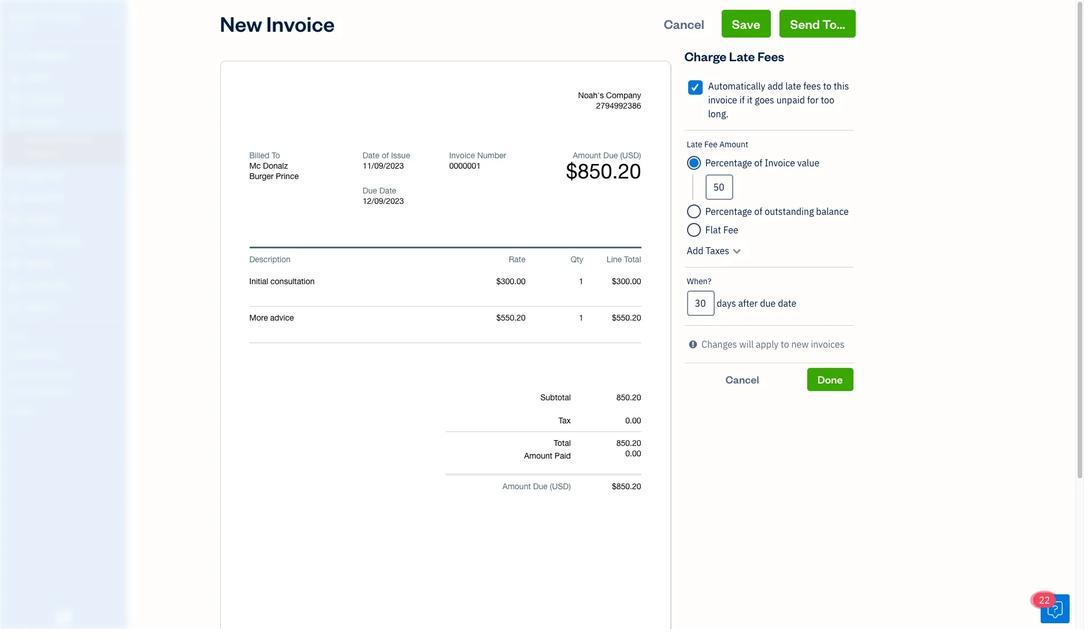 Task type: describe. For each thing, give the bounding box(es) containing it.
bank connections image
[[9, 387, 124, 396]]

1 horizontal spatial late
[[729, 48, 755, 64]]

owner
[[9, 23, 31, 32]]

due for amount due ( usd ) $850.20
[[603, 151, 618, 160]]

items and services image
[[9, 369, 124, 378]]

850.20 for 850.20 0.00
[[616, 439, 641, 448]]

Issue date in MM/DD/YYYY format text field
[[363, 161, 432, 170]]

flat
[[705, 224, 721, 236]]

company for late
[[606, 91, 641, 100]]

usd for amount due ( usd ) $850.20
[[622, 151, 639, 160]]

of for invoice
[[754, 157, 762, 169]]

fee for late
[[704, 139, 717, 150]]

invoice number
[[449, 151, 506, 160]]

amount inside the total amount paid
[[524, 451, 552, 461]]

too
[[821, 94, 834, 106]]

due inside due date 12/09/2023
[[363, 186, 377, 195]]

expense image
[[8, 192, 21, 204]]

usd for amount due ( usd )
[[552, 482, 569, 491]]

noah's for late fee amount
[[578, 91, 604, 100]]

project image
[[8, 214, 21, 226]]

0 vertical spatial $850.20
[[566, 159, 641, 183]]

invoice
[[708, 94, 737, 106]]

amount inside option group
[[719, 139, 748, 150]]

1 vertical spatial $850.20
[[612, 482, 641, 491]]

) for amount due ( usd ) $850.20
[[639, 151, 641, 160]]

line total
[[607, 255, 641, 264]]

date
[[778, 298, 796, 309]]

amount due ( usd ) $850.20
[[566, 151, 641, 183]]

send
[[790, 16, 820, 32]]

22
[[1039, 595, 1050, 606]]

value
[[797, 157, 820, 169]]

burger
[[249, 172, 274, 181]]

add
[[687, 245, 703, 257]]

estimate image
[[8, 94, 21, 106]]

total inside the total amount paid
[[554, 439, 571, 448]]

timer image
[[8, 236, 21, 248]]

noah's for charge late fees
[[9, 10, 38, 22]]

apps image
[[9, 332, 124, 341]]

new
[[220, 10, 262, 37]]

freshbooks image
[[54, 611, 73, 625]]

team members image
[[9, 350, 124, 359]]

item quantity text field for enter an item name text box line total (usd) text field
[[567, 313, 583, 322]]

late
[[785, 80, 801, 92]]

mc
[[249, 161, 261, 170]]

amount due ( usd )
[[502, 482, 571, 491]]

1 horizontal spatial invoice
[[449, 151, 475, 160]]

Enter an Item Name text field
[[249, 276, 468, 287]]

1 0.00 from the top
[[625, 416, 641, 425]]

Enter an Item Name text field
[[249, 313, 468, 323]]

late inside option group
[[687, 139, 702, 150]]

total amount paid
[[524, 439, 571, 461]]

money image
[[8, 258, 21, 270]]

percentage of outstanding balance
[[705, 206, 849, 217]]

fee for flat
[[723, 224, 738, 236]]

12/09/2023
[[363, 196, 404, 206]]

it
[[747, 94, 753, 106]]

percentage of invoice value
[[705, 157, 820, 169]]

long.
[[708, 108, 729, 120]]

prince
[[276, 172, 299, 181]]

when?
[[687, 276, 711, 287]]

save button
[[721, 10, 771, 38]]

850.20 for 850.20
[[616, 393, 641, 402]]

taxes
[[706, 245, 729, 257]]

new invoice
[[220, 10, 335, 37]]

days after due date
[[717, 298, 796, 309]]

( for amount due ( usd ) $850.20
[[620, 151, 622, 160]]

save
[[732, 16, 760, 32]]

invoice inside late fee amount option group
[[765, 157, 795, 169]]

late fee amount option group
[[684, 131, 853, 268]]

2794992386
[[596, 101, 641, 110]]

add taxes
[[687, 245, 729, 257]]

of for outstanding
[[754, 206, 762, 217]]

1 vertical spatial cancel button
[[684, 368, 800, 391]]

number
[[477, 151, 506, 160]]

) for amount due ( usd )
[[569, 482, 571, 491]]

changes will apply to new invoices
[[701, 339, 844, 350]]

noah's company owner
[[9, 10, 80, 32]]

due date 12/09/2023
[[363, 186, 404, 206]]

donalz
[[263, 161, 288, 170]]

amount inside amount due ( usd ) $850.20
[[573, 151, 601, 160]]

send to...
[[790, 16, 845, 32]]

automatically add late fees to this invoice if it goes unpaid for too long.
[[708, 80, 849, 120]]



Task type: vqa. For each thing, say whether or not it's contained in the screenshot.
'report' icon
yes



Task type: locate. For each thing, give the bounding box(es) containing it.
fees
[[757, 48, 784, 64]]

1 vertical spatial (
[[550, 482, 552, 491]]

0 vertical spatial date
[[363, 151, 380, 160]]

0 vertical spatial item quantity text field
[[567, 277, 583, 286]]

1 vertical spatial date
[[379, 186, 396, 195]]

due down the total amount paid
[[533, 482, 548, 491]]

0 vertical spatial line total (usd) text field
[[611, 277, 641, 286]]

due inside amount due ( usd ) $850.20
[[603, 151, 618, 160]]

will
[[739, 339, 754, 350]]

cancel
[[664, 16, 704, 32], [725, 373, 759, 386]]

billed to
[[249, 151, 280, 160]]

0 horizontal spatial company
[[40, 10, 80, 22]]

0 vertical spatial to
[[823, 80, 831, 92]]

issue
[[391, 151, 410, 160]]

1 vertical spatial total
[[554, 439, 571, 448]]

to
[[272, 151, 280, 160]]

0 vertical spatial cancel button
[[653, 10, 715, 38]]

2 item quantity text field from the top
[[567, 313, 583, 322]]

0 vertical spatial total
[[624, 255, 641, 264]]

1 horizontal spatial to
[[823, 80, 831, 92]]

0 vertical spatial 850.20
[[616, 393, 641, 402]]

0 horizontal spatial late
[[687, 139, 702, 150]]

invoice image
[[8, 116, 21, 128]]

of left issue on the top left of the page
[[382, 151, 389, 160]]

usd down 2794992386
[[622, 151, 639, 160]]

days
[[717, 298, 736, 309]]

date inside due date 12/09/2023
[[379, 186, 396, 195]]

to
[[823, 80, 831, 92], [781, 339, 789, 350]]

to left new
[[781, 339, 789, 350]]

automatically
[[708, 80, 765, 92]]

of left value
[[754, 157, 762, 169]]

1 horizontal spatial due
[[533, 482, 548, 491]]

percentage for percentage of invoice value
[[705, 157, 752, 169]]

1 item quantity text field from the top
[[567, 277, 583, 286]]

1 vertical spatial noah's
[[578, 91, 604, 100]]

flat fee
[[705, 224, 738, 236]]

noah's company 2794992386
[[578, 91, 641, 110]]

cancel button
[[653, 10, 715, 38], [684, 368, 800, 391]]

) down paid
[[569, 482, 571, 491]]

item rate (usd) text field for enter an item name text field
[[495, 277, 526, 286]]

1 vertical spatial 850.20
[[616, 439, 641, 448]]

invoices
[[811, 339, 844, 350]]

company inside "noah's company 2794992386"
[[606, 91, 641, 100]]

1 vertical spatial company
[[606, 91, 641, 100]]

fee
[[704, 139, 717, 150], [723, 224, 738, 236]]

percentage for percentage of outstanding balance
[[705, 206, 752, 217]]

1 vertical spatial to
[[781, 339, 789, 350]]

to...
[[822, 16, 845, 32]]

tax
[[559, 416, 571, 425]]

done
[[817, 373, 843, 386]]

1 vertical spatial 0.00
[[625, 449, 641, 458]]

( down 2794992386
[[620, 151, 622, 160]]

rate
[[509, 255, 526, 264]]

1 horizontal spatial total
[[624, 255, 641, 264]]

noah's
[[9, 10, 38, 22], [578, 91, 604, 100]]

0 horizontal spatial fee
[[704, 139, 717, 150]]

usd
[[622, 151, 639, 160], [552, 482, 569, 491]]

0.00
[[625, 416, 641, 425], [625, 449, 641, 458]]

due up 12/09/2023
[[363, 186, 377, 195]]

0 vertical spatial usd
[[622, 151, 639, 160]]

2 850.20 from the top
[[616, 439, 641, 448]]

date up issue date in mm/dd/yyyy format 'text field'
[[363, 151, 380, 160]]

0 horizontal spatial total
[[554, 439, 571, 448]]

total
[[624, 255, 641, 264], [554, 439, 571, 448]]

of for issue
[[382, 151, 389, 160]]

0 vertical spatial due
[[603, 151, 618, 160]]

1 percentage from the top
[[705, 157, 752, 169]]

report image
[[8, 302, 21, 314]]

chevrondown image
[[732, 244, 742, 258]]

line total (usd) text field for enter an item name text box
[[611, 313, 641, 322]]

usd down paid
[[552, 482, 569, 491]]

noah's up 2794992386
[[578, 91, 604, 100]]

company inside noah's company owner
[[40, 10, 80, 22]]

1 vertical spatial fee
[[723, 224, 738, 236]]

company for charge
[[40, 10, 80, 22]]

when? element
[[684, 268, 853, 326]]

of
[[382, 151, 389, 160], [754, 157, 762, 169], [754, 206, 762, 217]]

dashboard image
[[8, 50, 21, 62]]

percentage up flat fee
[[705, 206, 752, 217]]

1 vertical spatial usd
[[552, 482, 569, 491]]

1 vertical spatial item quantity text field
[[567, 313, 583, 322]]

this
[[834, 80, 849, 92]]

1 horizontal spatial company
[[606, 91, 641, 100]]

0 vertical spatial company
[[40, 10, 80, 22]]

2 percentage from the top
[[705, 206, 752, 217]]

) down 2794992386
[[639, 151, 641, 160]]

1 vertical spatial item rate (usd) text field
[[495, 313, 526, 322]]

new
[[791, 339, 809, 350]]

total up paid
[[554, 439, 571, 448]]

0 horizontal spatial cancel
[[664, 16, 704, 32]]

outstanding
[[765, 206, 814, 217]]

subtotal
[[540, 393, 571, 402]]

line total (usd) text field for enter an item name text field
[[611, 277, 641, 286]]

Late Fee Delay (Days) text field
[[687, 291, 714, 316]]

cancel down the will
[[725, 373, 759, 386]]

0 vertical spatial 0.00
[[625, 416, 641, 425]]

1 horizontal spatial cancel
[[725, 373, 759, 386]]

0 vertical spatial fee
[[704, 139, 717, 150]]

billed
[[249, 151, 269, 160]]

1 line total (usd) text field from the top
[[611, 277, 641, 286]]

) inside amount due ( usd ) $850.20
[[639, 151, 641, 160]]

850.20 0.00
[[616, 439, 641, 458]]

850.20
[[616, 393, 641, 402], [616, 439, 641, 448]]

for
[[807, 94, 819, 106]]

0 vertical spatial )
[[639, 151, 641, 160]]

0.00 inside 850.20 0.00
[[625, 449, 641, 458]]

line
[[607, 255, 622, 264]]

balance
[[816, 206, 849, 217]]

date of issue
[[363, 151, 410, 160]]

cancel for the top cancel button
[[664, 16, 704, 32]]

fee right flat
[[723, 224, 738, 236]]

0 horizontal spatial due
[[363, 186, 377, 195]]

1 vertical spatial late
[[687, 139, 702, 150]]

to inside automatically add late fees to this invoice if it goes unpaid for too long.
[[823, 80, 831, 92]]

0 vertical spatial (
[[620, 151, 622, 160]]

charge late fees
[[684, 48, 784, 64]]

client image
[[8, 72, 21, 84]]

2 line total (usd) text field from the top
[[611, 313, 641, 322]]

send to... button
[[780, 10, 855, 38]]

due down 2794992386
[[603, 151, 618, 160]]

)
[[639, 151, 641, 160], [569, 482, 571, 491]]

to up too
[[823, 80, 831, 92]]

item quantity text field for line total (usd) text field corresponding to enter an item name text field
[[567, 277, 583, 286]]

apply
[[756, 339, 779, 350]]

invoice
[[266, 10, 335, 37], [449, 151, 475, 160], [765, 157, 795, 169]]

late
[[729, 48, 755, 64], [687, 139, 702, 150]]

settings image
[[9, 406, 124, 415]]

goes
[[755, 94, 774, 106]]

1 horizontal spatial usd
[[622, 151, 639, 160]]

add
[[768, 80, 783, 92]]

(
[[620, 151, 622, 160], [550, 482, 552, 491]]

after
[[738, 298, 758, 309]]

cancel button down the will
[[684, 368, 800, 391]]

1 vertical spatial )
[[569, 482, 571, 491]]

company
[[40, 10, 80, 22], [606, 91, 641, 100]]

date up 12/09/2023
[[379, 186, 396, 195]]

22 button
[[1033, 593, 1070, 623]]

1 vertical spatial cancel
[[725, 373, 759, 386]]

0 horizontal spatial noah's
[[9, 10, 38, 22]]

noah's up owner
[[9, 10, 38, 22]]

usd inside amount due ( usd ) $850.20
[[622, 151, 639, 160]]

1 vertical spatial due
[[363, 186, 377, 195]]

2 0.00 from the top
[[625, 449, 641, 458]]

0 vertical spatial noah's
[[9, 10, 38, 22]]

12/09/2023 button
[[363, 196, 432, 206]]

1 horizontal spatial (
[[620, 151, 622, 160]]

item rate (usd) text field for enter an item name text box
[[495, 313, 526, 322]]

cancel up the "charge"
[[664, 16, 704, 32]]

Enter an Invoice # text field
[[449, 161, 482, 170]]

Line Total (USD) text field
[[611, 277, 641, 286], [611, 313, 641, 322]]

0 horizontal spatial usd
[[552, 482, 569, 491]]

2 horizontal spatial due
[[603, 151, 618, 160]]

percentage
[[705, 157, 752, 169], [705, 206, 752, 217]]

0 vertical spatial late
[[729, 48, 755, 64]]

payment image
[[8, 170, 21, 182]]

fee down long.
[[704, 139, 717, 150]]

charge
[[684, 48, 727, 64]]

description
[[249, 255, 291, 264]]

0 horizontal spatial )
[[569, 482, 571, 491]]

total right line
[[624, 255, 641, 264]]

1 horizontal spatial fee
[[723, 224, 738, 236]]

1 850.20 from the top
[[616, 393, 641, 402]]

cancel button up the "charge"
[[653, 10, 715, 38]]

Item Quantity text field
[[567, 277, 583, 286], [567, 313, 583, 322]]

0 vertical spatial item rate (usd) text field
[[495, 277, 526, 286]]

( inside amount due ( usd ) $850.20
[[620, 151, 622, 160]]

2 vertical spatial due
[[533, 482, 548, 491]]

1 horizontal spatial )
[[639, 151, 641, 160]]

1 vertical spatial percentage
[[705, 206, 752, 217]]

late left the fees
[[729, 48, 755, 64]]

paid
[[555, 451, 571, 461]]

0 vertical spatial percentage
[[705, 157, 752, 169]]

noah's inside noah's company owner
[[9, 10, 38, 22]]

unpaid
[[776, 94, 805, 106]]

date
[[363, 151, 380, 160], [379, 186, 396, 195]]

0 horizontal spatial invoice
[[266, 10, 335, 37]]

( down the total amount paid
[[550, 482, 552, 491]]

due
[[603, 151, 618, 160], [363, 186, 377, 195], [533, 482, 548, 491]]

due
[[760, 298, 776, 309]]

$850.20
[[566, 159, 641, 183], [612, 482, 641, 491]]

1 item rate (usd) text field from the top
[[495, 277, 526, 286]]

chart image
[[8, 280, 21, 292]]

main element
[[0, 0, 156, 629]]

exclamationcircle image
[[689, 337, 697, 351]]

0 vertical spatial cancel
[[664, 16, 704, 32]]

Late fee percentage text field
[[705, 175, 733, 200]]

resource center badge image
[[1041, 595, 1070, 623]]

add taxes button
[[687, 244, 742, 258]]

2 horizontal spatial invoice
[[765, 157, 795, 169]]

noah's inside "noah's company 2794992386"
[[578, 91, 604, 100]]

1 horizontal spatial noah's
[[578, 91, 604, 100]]

Item Rate (USD) text field
[[495, 277, 526, 286], [495, 313, 526, 322]]

0 horizontal spatial to
[[781, 339, 789, 350]]

changes
[[701, 339, 737, 350]]

done button
[[807, 368, 853, 391]]

due for amount due ( usd )
[[533, 482, 548, 491]]

( for amount due ( usd )
[[550, 482, 552, 491]]

late fee amount
[[687, 139, 748, 150]]

0 horizontal spatial (
[[550, 482, 552, 491]]

if
[[739, 94, 745, 106]]

amount
[[719, 139, 748, 150], [573, 151, 601, 160], [524, 451, 552, 461], [502, 482, 531, 491]]

of left outstanding
[[754, 206, 762, 217]]

check image
[[690, 81, 700, 93]]

cancel for the bottommost cancel button
[[725, 373, 759, 386]]

percentage down late fee amount
[[705, 157, 752, 169]]

2 item rate (usd) text field from the top
[[495, 313, 526, 322]]

mc donalz burger prince
[[249, 161, 299, 181]]

1 vertical spatial line total (usd) text field
[[611, 313, 641, 322]]

qty
[[571, 255, 583, 264]]

fees
[[803, 80, 821, 92]]

late down "check" icon
[[687, 139, 702, 150]]



